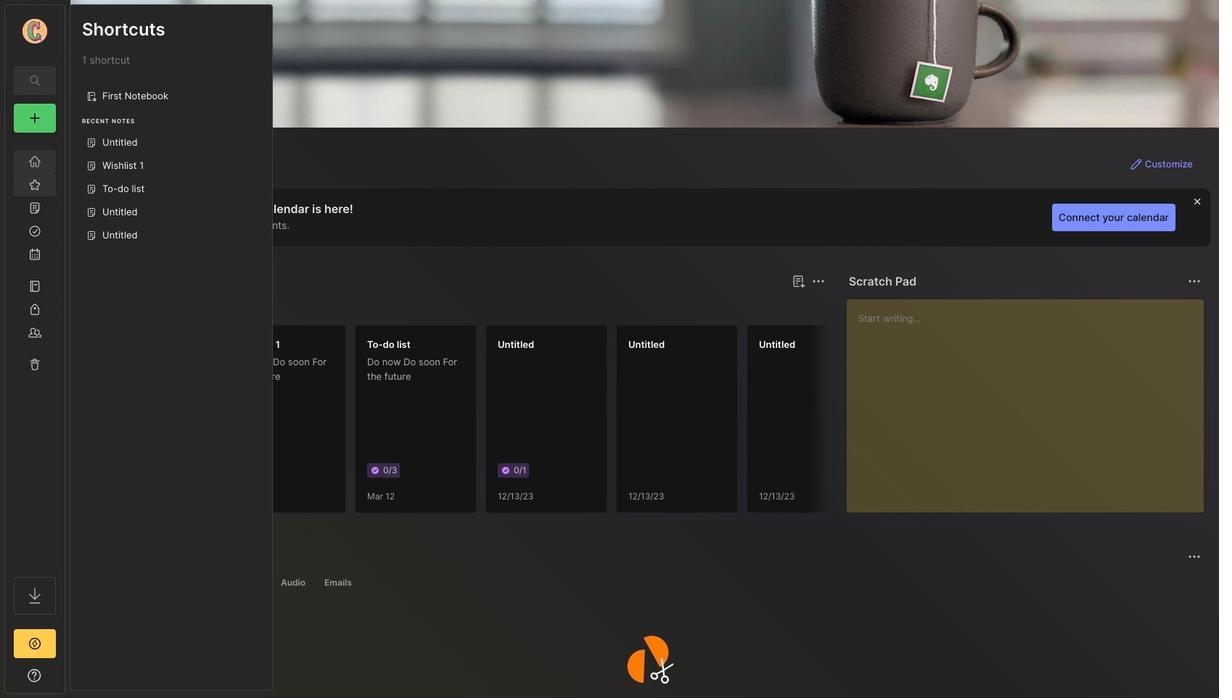 Task type: vqa. For each thing, say whether or not it's contained in the screenshot.
Notebook in the top of the page
no



Task type: describe. For each thing, give the bounding box(es) containing it.
edit search image
[[26, 72, 44, 89]]

account image
[[23, 19, 47, 44]]

upgrade image
[[26, 636, 44, 653]]

tree inside main element
[[5, 142, 65, 565]]

Account field
[[5, 17, 65, 46]]

main element
[[0, 0, 70, 699]]

Start writing… text field
[[858, 300, 1203, 502]]



Task type: locate. For each thing, give the bounding box(es) containing it.
home image
[[28, 155, 42, 169]]

click to expand image
[[64, 672, 74, 690]]

tree
[[5, 142, 65, 565]]

tab list
[[97, 575, 1199, 592]]

WHAT'S NEW field
[[5, 665, 65, 688]]

tab
[[145, 299, 204, 316], [97, 575, 152, 592], [207, 575, 269, 592], [274, 575, 312, 592], [318, 575, 358, 592]]

row group
[[94, 325, 1139, 523]]



